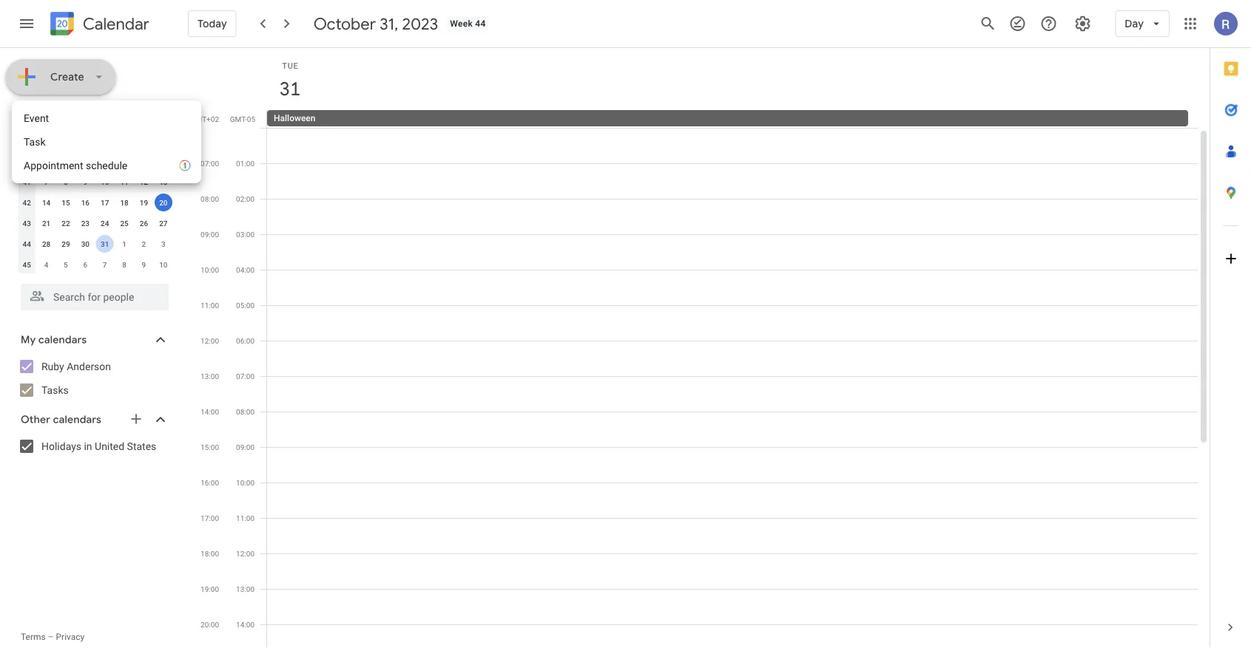 Task type: locate. For each thing, give the bounding box(es) containing it.
2 down s row
[[83, 157, 87, 166]]

18
[[120, 198, 129, 207]]

03:00
[[236, 230, 255, 239]]

10 for november 10 'element'
[[159, 260, 168, 269]]

1 vertical spatial 7
[[103, 260, 107, 269]]

my
[[21, 334, 36, 347]]

30 right '29' element
[[81, 240, 90, 249]]

october
[[313, 13, 376, 34], [21, 112, 63, 125]]

october left "31,"
[[313, 13, 376, 34]]

17 element
[[96, 194, 114, 212]]

my calendars
[[21, 334, 87, 347]]

0 horizontal spatial 10
[[101, 178, 109, 186]]

15 element
[[57, 194, 75, 212]]

0 horizontal spatial 12:00
[[201, 337, 219, 346]]

13:00 right '19:00' at the left
[[236, 585, 255, 594]]

1 vertical spatial 2023
[[65, 112, 90, 125]]

1 vertical spatial 11:00
[[236, 514, 255, 523]]

3
[[103, 157, 107, 166], [161, 240, 165, 249]]

0 vertical spatial 07:00
[[201, 159, 219, 168]]

28
[[42, 240, 50, 249]]

gmt-
[[230, 115, 247, 124]]

10 element
[[96, 173, 114, 191]]

1 horizontal spatial 44
[[475, 18, 486, 29]]

1 vertical spatial 08:00
[[236, 408, 255, 417]]

1
[[64, 157, 68, 166], [122, 240, 126, 249]]

1 horizontal spatial 30
[[81, 240, 90, 249]]

0 horizontal spatial 31
[[101, 240, 109, 249]]

3 up 10 "element"
[[103, 157, 107, 166]]

0 vertical spatial 10
[[101, 178, 109, 186]]

9
[[83, 178, 87, 186], [142, 260, 146, 269]]

13:00 up the 15:00
[[201, 372, 219, 381]]

ruby
[[41, 361, 64, 373]]

november 1 element
[[115, 235, 133, 253]]

1 vertical spatial 10:00
[[236, 479, 255, 488]]

Search for people text field
[[30, 284, 160, 311]]

1 vertical spatial 30
[[81, 240, 90, 249]]

12:00
[[201, 337, 219, 346], [236, 550, 255, 559]]

25
[[120, 219, 129, 228]]

0 vertical spatial 12:00
[[201, 337, 219, 346]]

tue 31
[[278, 61, 300, 101]]

20, today element
[[155, 194, 172, 212]]

31 grid
[[189, 48, 1210, 649]]

16
[[81, 198, 90, 207]]

14:00 up the 15:00
[[201, 408, 219, 417]]

0 vertical spatial 31
[[278, 77, 300, 101]]

0 vertical spatial calendars
[[38, 334, 87, 347]]

8
[[64, 178, 68, 186], [122, 260, 126, 269]]

1 horizontal spatial 2
[[142, 240, 146, 249]]

11:00
[[201, 301, 219, 310], [236, 514, 255, 523]]

anderson
[[67, 361, 111, 373]]

row containing 40
[[17, 151, 173, 172]]

september 30 element
[[37, 152, 55, 170]]

row group
[[17, 151, 173, 275]]

1 vertical spatial 14:00
[[236, 621, 255, 630]]

event
[[24, 112, 49, 124]]

ruby anderson
[[41, 361, 111, 373]]

calendar
[[83, 14, 149, 34]]

4 inside november 4 element
[[44, 260, 48, 269]]

0 horizontal spatial 9
[[83, 178, 87, 186]]

row group inside october 2023 grid
[[17, 151, 173, 275]]

0 vertical spatial 30
[[42, 157, 50, 166]]

–
[[48, 633, 54, 643]]

1 vertical spatial 1
[[122, 240, 126, 249]]

november 10 element
[[155, 256, 172, 274]]

calendars
[[38, 334, 87, 347], [53, 414, 101, 427]]

9 down appointment schedule
[[83, 178, 87, 186]]

30 element
[[76, 235, 94, 253]]

11 element
[[115, 173, 133, 191]]

42
[[23, 198, 31, 207]]

calendars up the ruby
[[38, 334, 87, 347]]

9 right the november 8 element at the top left of the page
[[142, 260, 146, 269]]

10:00
[[201, 266, 219, 275], [236, 479, 255, 488]]

1 vertical spatial 2
[[142, 240, 146, 249]]

11:00 left 05:00
[[201, 301, 219, 310]]

other
[[21, 414, 50, 427]]

0 vertical spatial 44
[[475, 18, 486, 29]]

0 horizontal spatial 1
[[64, 157, 68, 166]]

0 horizontal spatial 7
[[44, 178, 48, 186]]

0 horizontal spatial 30
[[42, 157, 50, 166]]

2023
[[402, 13, 438, 34], [65, 112, 90, 125]]

10 inside 'element'
[[159, 260, 168, 269]]

10 down schedule
[[101, 178, 109, 186]]

1 right "31" cell
[[122, 240, 126, 249]]

20 cell
[[154, 192, 173, 213]]

14:00 right 20:00
[[236, 621, 255, 630]]

cell inside 31 "grid"
[[267, 128, 1198, 649]]

0 vertical spatial october
[[313, 13, 376, 34]]

1 right september 30 element
[[64, 157, 68, 166]]

6
[[83, 260, 87, 269]]

2 right november 1 'element'
[[142, 240, 146, 249]]

12
[[140, 178, 148, 186]]

1 vertical spatial 12:00
[[236, 550, 255, 559]]

row containing 42
[[17, 192, 173, 213]]

1 horizontal spatial 07:00
[[236, 372, 255, 381]]

1 vertical spatial 8
[[122, 260, 126, 269]]

november 4 element
[[37, 256, 55, 274]]

4 up 11 element
[[122, 157, 126, 166]]

1 vertical spatial 31
[[101, 240, 109, 249]]

8 down appointment schedule
[[64, 178, 68, 186]]

29
[[62, 240, 70, 249]]

None search field
[[0, 278, 183, 311]]

october for october 2023
[[21, 112, 63, 125]]

cell
[[267, 128, 1198, 649]]

22
[[62, 219, 70, 228]]

20
[[159, 198, 168, 207]]

row
[[260, 128, 1198, 649], [17, 151, 173, 172], [17, 172, 173, 192], [17, 192, 173, 213], [17, 213, 173, 234], [17, 234, 173, 255], [17, 255, 173, 275]]

row group containing 40
[[17, 151, 173, 275]]

2023 right "31,"
[[402, 13, 438, 34]]

31 right 30 element
[[101, 240, 109, 249]]

0 horizontal spatial 13:00
[[201, 372, 219, 381]]

main drawer image
[[18, 15, 36, 33]]

holidays in united states
[[41, 441, 156, 453]]

14
[[42, 198, 50, 207]]

31
[[278, 77, 300, 101], [101, 240, 109, 249]]

calendar element
[[47, 9, 149, 41]]

10
[[101, 178, 109, 186], [159, 260, 168, 269]]

14:00
[[201, 408, 219, 417], [236, 621, 255, 630]]

1 vertical spatial 09:00
[[236, 443, 255, 452]]

1 vertical spatial calendars
[[53, 414, 101, 427]]

october for october 31, 2023
[[313, 13, 376, 34]]

30 for september 30 element
[[42, 157, 50, 166]]

24
[[101, 219, 109, 228]]

15:00
[[201, 443, 219, 452]]

30 right the 40
[[42, 157, 50, 166]]

october up s
[[21, 112, 63, 125]]

gmt-05
[[230, 115, 255, 124]]

08:00 left 02:00
[[201, 195, 219, 203]]

0 vertical spatial 2
[[83, 157, 87, 166]]

3 right november 2 element
[[161, 240, 165, 249]]

1 horizontal spatial 31
[[278, 77, 300, 101]]

1 horizontal spatial 3
[[161, 240, 165, 249]]

7 left the november 8 element at the top left of the page
[[103, 260, 107, 269]]

calendars up in
[[53, 414, 101, 427]]

0 vertical spatial 1
[[64, 157, 68, 166]]

holidays
[[41, 441, 81, 453]]

0 horizontal spatial 8
[[64, 178, 68, 186]]

october 2023 grid
[[14, 130, 173, 275]]

halloween button
[[267, 110, 1188, 127]]

24 element
[[96, 215, 114, 232]]

0 horizontal spatial october
[[21, 112, 63, 125]]

2
[[83, 157, 87, 166], [142, 240, 146, 249]]

11:00 right '17:00' on the bottom left of the page
[[236, 514, 255, 523]]

1 horizontal spatial october
[[313, 13, 376, 34]]

my calendars list
[[3, 355, 183, 403]]

0 vertical spatial 9
[[83, 178, 87, 186]]

0 horizontal spatial 44
[[23, 240, 31, 249]]

2023 up s row
[[65, 112, 90, 125]]

november 5 element
[[57, 256, 75, 274]]

0 vertical spatial 08:00
[[201, 195, 219, 203]]

tab list
[[1210, 48, 1251, 607]]

day button
[[1115, 6, 1170, 41]]

1 horizontal spatial 10
[[159, 260, 168, 269]]

column header
[[17, 130, 37, 151]]

17:00
[[201, 514, 219, 523]]

1 vertical spatial october
[[21, 112, 63, 125]]

tuesday, october 31 element
[[273, 72, 307, 106]]

1 vertical spatial 44
[[23, 240, 31, 249]]

1 horizontal spatial 13:00
[[236, 585, 255, 594]]

0 vertical spatial 2023
[[402, 13, 438, 34]]

calendars for my calendars
[[38, 334, 87, 347]]

09:00
[[201, 230, 219, 239], [236, 443, 255, 452]]

1 vertical spatial 9
[[142, 260, 146, 269]]

terms
[[21, 633, 46, 643]]

0 vertical spatial 3
[[103, 157, 107, 166]]

1 horizontal spatial 14:00
[[236, 621, 255, 630]]

7 down appointment
[[44, 178, 48, 186]]

19:00
[[201, 585, 219, 594]]

1 horizontal spatial 9
[[142, 260, 146, 269]]

today button
[[188, 6, 237, 41]]

week
[[450, 18, 473, 29]]

07:00
[[201, 159, 219, 168], [236, 372, 255, 381]]

31 down tue
[[278, 77, 300, 101]]

21 element
[[37, 215, 55, 232]]

day
[[1125, 17, 1144, 30]]

40
[[23, 157, 31, 166]]

16 element
[[76, 194, 94, 212]]

09:00 right the 15:00
[[236, 443, 255, 452]]

08:00
[[201, 195, 219, 203], [236, 408, 255, 417]]

4
[[122, 157, 126, 166], [44, 260, 48, 269]]

08:00 down 06:00
[[236, 408, 255, 417]]

09:00 left 03:00
[[201, 230, 219, 239]]

44
[[475, 18, 486, 29], [23, 240, 31, 249]]

0 horizontal spatial 2023
[[65, 112, 90, 125]]

13
[[159, 178, 168, 186]]

row containing 44
[[17, 234, 173, 255]]

1 horizontal spatial 8
[[122, 260, 126, 269]]

1 vertical spatial 07:00
[[236, 372, 255, 381]]

november 8 element
[[115, 256, 133, 274]]

0 vertical spatial 14:00
[[201, 408, 219, 417]]

1 vertical spatial 10
[[159, 260, 168, 269]]

0 horizontal spatial 09:00
[[201, 230, 219, 239]]

1 inside 'element'
[[122, 240, 126, 249]]

column header inside october 2023 grid
[[17, 130, 37, 151]]

44 left 28
[[23, 240, 31, 249]]

0 vertical spatial 4
[[122, 157, 126, 166]]

4 left 5
[[44, 260, 48, 269]]

november 9 element
[[135, 256, 153, 274]]

0 horizontal spatial 07:00
[[201, 159, 219, 168]]

30
[[42, 157, 50, 166], [81, 240, 90, 249]]

1 vertical spatial 4
[[44, 260, 48, 269]]

07:00 left 01:00
[[201, 159, 219, 168]]

07:00 down 06:00
[[236, 372, 255, 381]]

1 horizontal spatial 1
[[122, 240, 126, 249]]

7
[[44, 178, 48, 186], [103, 260, 107, 269]]

0 horizontal spatial 4
[[44, 260, 48, 269]]

1 horizontal spatial 11:00
[[236, 514, 255, 523]]

12:00 left 06:00
[[201, 337, 219, 346]]

1 horizontal spatial 7
[[103, 260, 107, 269]]

28 element
[[37, 235, 55, 253]]

12:00 right 18:00
[[236, 550, 255, 559]]

10 inside "element"
[[101, 178, 109, 186]]

10:00 right 16:00
[[236, 479, 255, 488]]

8 left november 9 element
[[122, 260, 126, 269]]

12 element
[[135, 173, 153, 191]]

0 vertical spatial 11:00
[[201, 301, 219, 310]]

0 vertical spatial 10:00
[[201, 266, 219, 275]]

10 right november 9 element
[[159, 260, 168, 269]]

10:00 left 04:00
[[201, 266, 219, 275]]

44 right week
[[475, 18, 486, 29]]

create button
[[6, 59, 115, 95]]

s row
[[17, 130, 173, 151]]

1 vertical spatial 3
[[161, 240, 165, 249]]



Task type: describe. For each thing, give the bounding box(es) containing it.
19 element
[[135, 194, 153, 212]]

row containing 43
[[17, 213, 173, 234]]

create
[[50, 70, 84, 84]]

1 vertical spatial 13:00
[[236, 585, 255, 594]]

29 element
[[57, 235, 75, 253]]

16:00
[[201, 479, 219, 488]]

01:00
[[236, 159, 255, 168]]

30 for 30 element
[[81, 240, 90, 249]]

31 inside "grid"
[[278, 77, 300, 101]]

0 horizontal spatial 2
[[83, 157, 87, 166]]

1 horizontal spatial 12:00
[[236, 550, 255, 559]]

privacy link
[[56, 633, 85, 643]]

november 6 element
[[76, 256, 94, 274]]

1 horizontal spatial 10:00
[[236, 479, 255, 488]]

15
[[62, 198, 70, 207]]

17
[[101, 198, 109, 207]]

27
[[159, 219, 168, 228]]

0 horizontal spatial 08:00
[[201, 195, 219, 203]]

tue
[[282, 61, 299, 70]]

26
[[140, 219, 148, 228]]

states
[[127, 441, 156, 453]]

1 horizontal spatial 09:00
[[236, 443, 255, 452]]

31 cell
[[95, 234, 115, 255]]

row containing 41
[[17, 172, 173, 192]]

october 31, 2023
[[313, 13, 438, 34]]

14 element
[[37, 194, 55, 212]]

23 element
[[76, 215, 94, 232]]

today
[[198, 17, 227, 30]]

settings menu image
[[1074, 15, 1092, 33]]

terms link
[[21, 633, 46, 643]]

row containing 45
[[17, 255, 173, 275]]

18 element
[[115, 194, 133, 212]]

25 element
[[115, 215, 133, 232]]

45
[[23, 260, 31, 269]]

0 vertical spatial 8
[[64, 178, 68, 186]]

other calendars
[[21, 414, 101, 427]]

0 horizontal spatial 3
[[103, 157, 107, 166]]

0 horizontal spatial 14:00
[[201, 408, 219, 417]]

week 44
[[450, 18, 486, 29]]

11
[[120, 178, 129, 186]]

1 horizontal spatial 4
[[122, 157, 126, 166]]

19
[[140, 198, 148, 207]]

44 inside october 2023 grid
[[23, 240, 31, 249]]

22 element
[[57, 215, 75, 232]]

13 element
[[155, 173, 172, 191]]

1 horizontal spatial 2023
[[402, 13, 438, 34]]

appointment
[[24, 159, 83, 172]]

terms – privacy
[[21, 633, 85, 643]]

02:00
[[236, 195, 255, 203]]

18:00
[[201, 550, 219, 559]]

calendar heading
[[80, 14, 149, 34]]

s
[[44, 136, 49, 145]]

10 for 10 "element"
[[101, 178, 109, 186]]

0 horizontal spatial 11:00
[[201, 301, 219, 310]]

0 vertical spatial 7
[[44, 178, 48, 186]]

task
[[24, 136, 46, 148]]

my calendars button
[[3, 329, 183, 352]]

26 element
[[135, 215, 153, 232]]

0 vertical spatial 13:00
[[201, 372, 219, 381]]

october 2023
[[21, 112, 90, 125]]

0 vertical spatial 09:00
[[201, 230, 219, 239]]

appointment schedule
[[24, 159, 127, 172]]

halloween
[[274, 113, 316, 124]]

calendars for other calendars
[[53, 414, 101, 427]]

tasks
[[41, 384, 69, 397]]

november 3 element
[[155, 235, 172, 253]]

other calendars button
[[3, 408, 183, 432]]

united
[[95, 441, 124, 453]]

05
[[247, 115, 255, 124]]

gmt+02
[[191, 115, 219, 124]]

0 horizontal spatial 10:00
[[201, 266, 219, 275]]

31,
[[380, 13, 398, 34]]

05:00
[[236, 301, 255, 310]]

21
[[42, 219, 50, 228]]

20:00
[[201, 621, 219, 630]]

27 element
[[155, 215, 172, 232]]

23
[[81, 219, 90, 228]]

in
[[84, 441, 92, 453]]

add other calendars image
[[129, 412, 144, 427]]

43
[[23, 219, 31, 228]]

november 2 element
[[135, 235, 153, 253]]

7 inside "element"
[[103, 260, 107, 269]]

31 element
[[96, 235, 114, 253]]

04:00
[[236, 266, 255, 275]]

privacy
[[56, 633, 85, 643]]

06:00
[[236, 337, 255, 346]]

row inside 31 "grid"
[[260, 128, 1198, 649]]

halloween row
[[260, 110, 1210, 128]]

41
[[23, 178, 31, 186]]

november 7 element
[[96, 256, 114, 274]]

schedule
[[86, 159, 127, 172]]

5
[[64, 260, 68, 269]]

1 horizontal spatial 08:00
[[236, 408, 255, 417]]

31 inside cell
[[101, 240, 109, 249]]



Task type: vqa. For each thing, say whether or not it's contained in the screenshot.


